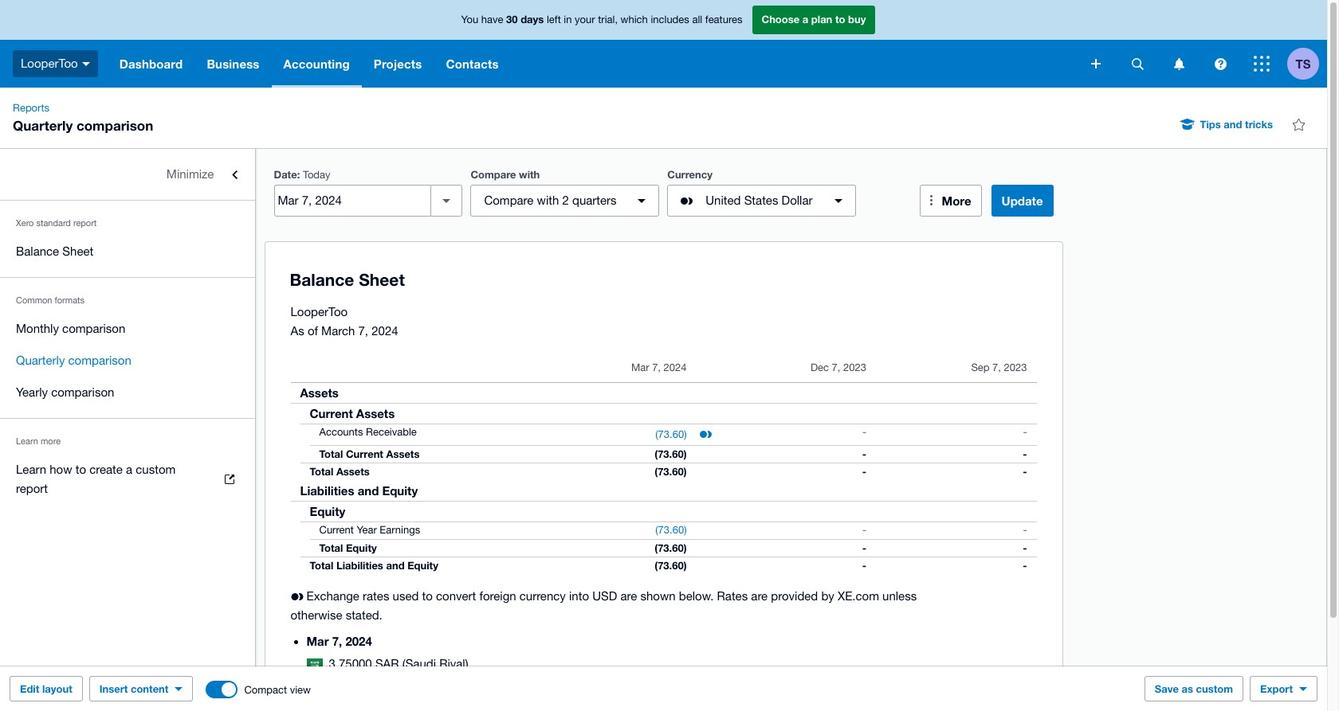 Task type: describe. For each thing, give the bounding box(es) containing it.
go
[[418, 683, 432, 696]]

total for total assets
[[310, 465, 333, 478]]

2 are from the left
[[751, 589, 768, 603]]

choose a plan to buy
[[762, 13, 866, 26]]

banner containing ts
[[0, 0, 1327, 88]]

export
[[1260, 683, 1293, 696]]

of
[[308, 324, 318, 338]]

balance
[[16, 245, 59, 258]]

shown
[[640, 589, 676, 603]]

dollar
[[782, 194, 813, 207]]

(73.60) for total current assets
[[655, 448, 687, 460]]

learn how to create a custom report
[[16, 463, 176, 496]]

(73.60) for total liabilities and equity
[[655, 559, 687, 572]]

projects
[[374, 57, 422, 71]]

3.75000 sar (saudi riyal)
[[329, 657, 468, 671]]

choose
[[762, 13, 800, 26]]

below.
[[679, 589, 714, 603]]

a inside learn how to create a custom report
[[126, 463, 132, 477]]

monthly
[[16, 322, 59, 336]]

you have 30 days left in your trial, which includes all features
[[461, 13, 743, 26]]

compare for compare with 2 quarters
[[484, 194, 534, 207]]

balance sheet link
[[0, 236, 255, 268]]

assets down receivable
[[386, 448, 420, 460]]

to edit exchange rates, go to currencies link
[[291, 683, 507, 696]]

to inside learn how to create a custom report
[[75, 463, 86, 477]]

update
[[1002, 194, 1043, 208]]

loopertoo as of march 7, 2024
[[291, 305, 398, 338]]

rates
[[717, 589, 748, 603]]

all
[[692, 14, 702, 26]]

more
[[942, 194, 971, 208]]

accounts
[[319, 426, 363, 438]]

add to favourites image
[[1283, 108, 1314, 140]]

learn for learn how to create a custom report
[[16, 463, 46, 477]]

total for total equity
[[319, 542, 343, 554]]

current for year
[[319, 524, 354, 536]]

0 horizontal spatial mar 7, 2024
[[306, 634, 372, 648]]

as
[[1182, 683, 1193, 696]]

xero standard report
[[16, 218, 97, 228]]

currency
[[667, 168, 713, 181]]

as
[[291, 324, 304, 338]]

learn more
[[16, 437, 61, 446]]

more
[[41, 437, 61, 446]]

convert
[[436, 589, 476, 603]]

30
[[506, 13, 518, 26]]

dec 7, 2023
[[811, 362, 866, 374]]

(saudi
[[402, 657, 436, 671]]

compare for compare with
[[471, 168, 516, 181]]

united states dollar
[[706, 194, 813, 207]]

assets up accounts receivable
[[356, 407, 395, 421]]

more button
[[920, 185, 982, 217]]

to inside exchange rates used to convert foreign currency into usd are shown below. rates are provided by xe.com unless otherwise stated.
[[422, 589, 433, 603]]

sep 7, 2023
[[971, 362, 1027, 374]]

quarters
[[572, 194, 617, 207]]

formats
[[55, 296, 84, 305]]

svg image inside loopertoo 'popup button'
[[82, 62, 90, 66]]

united states dollar button
[[667, 185, 856, 217]]

by
[[821, 589, 834, 603]]

usd
[[592, 589, 617, 603]]

save as custom
[[1155, 683, 1233, 696]]

0 vertical spatial report
[[73, 218, 97, 228]]

compare with 2 quarters
[[484, 194, 617, 207]]

dashboard
[[119, 57, 183, 71]]

2 (73.60) link from the top
[[646, 523, 696, 538]]

which
[[621, 14, 648, 26]]

comparison for quarterly comparison
[[68, 354, 131, 367]]

used
[[393, 589, 419, 603]]

exchange currency details image
[[690, 419, 722, 451]]

1 (73.60) link from the top
[[646, 427, 696, 443]]

loopertoo for loopertoo as of march 7, 2024
[[291, 305, 348, 319]]

receivable
[[366, 426, 417, 438]]

create
[[89, 463, 123, 477]]

to left buy
[[835, 13, 845, 26]]

2024 inside the loopertoo as of march 7, 2024
[[372, 324, 398, 338]]

save as custom button
[[1145, 677, 1244, 702]]

to edit exchange rates, go to currencies
[[291, 683, 507, 696]]

projects button
[[362, 40, 434, 88]]

quarterly comparison link
[[0, 345, 255, 377]]

yearly comparison
[[16, 386, 114, 399]]

balance sheet
[[16, 245, 93, 258]]

xero
[[16, 218, 34, 228]]

left
[[547, 14, 561, 26]]

0 horizontal spatial mar
[[306, 634, 329, 648]]

to right the "go"
[[435, 683, 446, 696]]

into
[[569, 589, 589, 603]]

dashboard link
[[107, 40, 195, 88]]

how
[[50, 463, 72, 477]]

export button
[[1250, 677, 1318, 702]]

quarterly inside reports quarterly comparison
[[13, 117, 73, 134]]

(73.60) for total assets
[[655, 465, 687, 478]]

reports link
[[6, 100, 56, 116]]

1 are from the left
[[621, 589, 637, 603]]

common formats
[[16, 296, 84, 305]]

ts button
[[1287, 40, 1327, 88]]

tips and tricks
[[1200, 118, 1273, 131]]

1 horizontal spatial svg image
[[1214, 58, 1226, 70]]

comparison inside reports quarterly comparison
[[76, 117, 153, 134]]

yearly
[[16, 386, 48, 399]]

rates,
[[385, 683, 415, 696]]

mar inside the report output element
[[631, 362, 649, 374]]

tips and tricks button
[[1171, 112, 1283, 137]]

compact view
[[244, 684, 311, 696]]

dec
[[811, 362, 829, 374]]

total current assets
[[319, 448, 420, 460]]

learn for learn more
[[16, 437, 38, 446]]

edit
[[306, 683, 326, 696]]

common
[[16, 296, 52, 305]]

equity up used
[[407, 559, 438, 572]]

total liabilities and equity
[[310, 559, 438, 572]]

your
[[575, 14, 595, 26]]

currency
[[520, 589, 566, 603]]



Task type: vqa. For each thing, say whether or not it's contained in the screenshot.
Mar 7, 2024 to the right
yes



Task type: locate. For each thing, give the bounding box(es) containing it.
1 vertical spatial custom
[[1196, 683, 1233, 696]]

report inside learn how to create a custom report
[[16, 482, 48, 496]]

a left plan
[[803, 13, 808, 26]]

current year earnings
[[319, 524, 420, 536]]

1 vertical spatial current
[[346, 448, 383, 460]]

foreign
[[479, 589, 516, 603]]

trial,
[[598, 14, 618, 26]]

0 vertical spatial mar
[[631, 362, 649, 374]]

report up 'sheet'
[[73, 218, 97, 228]]

provided
[[771, 589, 818, 603]]

comparison
[[76, 117, 153, 134], [62, 322, 125, 336], [68, 354, 131, 367], [51, 386, 114, 399]]

and up used
[[386, 559, 405, 572]]

total
[[319, 448, 343, 460], [310, 465, 333, 478], [319, 542, 343, 554], [310, 559, 333, 572]]

compact
[[244, 684, 287, 696]]

1 horizontal spatial and
[[386, 559, 405, 572]]

2 vertical spatial current
[[319, 524, 354, 536]]

sheet
[[62, 245, 93, 258]]

0 horizontal spatial svg image
[[1091, 59, 1101, 69]]

to
[[291, 683, 303, 696]]

compare
[[471, 168, 516, 181], [484, 194, 534, 207]]

(73.60)
[[655, 429, 687, 441], [655, 448, 687, 460], [655, 465, 687, 478], [655, 524, 687, 536], [655, 542, 687, 554], [655, 559, 687, 572]]

0 vertical spatial quarterly
[[13, 117, 73, 134]]

compare down compare with
[[484, 194, 534, 207]]

and right tips
[[1224, 118, 1242, 131]]

2 learn from the top
[[16, 463, 46, 477]]

equity up earnings
[[382, 483, 418, 498]]

2024 inside the report output element
[[664, 362, 687, 374]]

1 vertical spatial report
[[16, 482, 48, 496]]

monthly comparison
[[16, 322, 125, 336]]

year
[[357, 524, 377, 536]]

comparison up minimize button
[[76, 117, 153, 134]]

1 horizontal spatial mar
[[631, 362, 649, 374]]

compare up compare with 2 quarters
[[471, 168, 516, 181]]

1 horizontal spatial are
[[751, 589, 768, 603]]

total assets
[[310, 465, 370, 478]]

a right the create
[[126, 463, 132, 477]]

0 vertical spatial custom
[[136, 463, 176, 477]]

sar
[[375, 657, 399, 671]]

and for tips
[[1224, 118, 1242, 131]]

with
[[519, 168, 540, 181], [537, 194, 559, 207]]

current
[[310, 407, 353, 421], [346, 448, 383, 460], [319, 524, 354, 536]]

business button
[[195, 40, 271, 88]]

contacts button
[[434, 40, 511, 88]]

update button
[[991, 185, 1053, 217]]

loopertoo
[[21, 56, 78, 70], [291, 305, 348, 319]]

custom inside save as custom button
[[1196, 683, 1233, 696]]

custom inside learn how to create a custom report
[[136, 463, 176, 477]]

march
[[321, 324, 355, 338]]

1 vertical spatial 2024
[[664, 362, 687, 374]]

2023 right dec
[[843, 362, 866, 374]]

2 horizontal spatial and
[[1224, 118, 1242, 131]]

otherwise
[[291, 609, 342, 622]]

with left 2 in the top of the page
[[537, 194, 559, 207]]

insert content button
[[89, 677, 193, 702]]

yearly comparison link
[[0, 377, 255, 409]]

and inside button
[[1224, 118, 1242, 131]]

are right usd
[[621, 589, 637, 603]]

xe.com
[[838, 589, 879, 603]]

quarterly down reports link
[[13, 117, 73, 134]]

quarterly
[[13, 117, 73, 134], [16, 354, 65, 367]]

accounting button
[[271, 40, 362, 88]]

total up liabilities and equity
[[310, 465, 333, 478]]

current down accounts receivable
[[346, 448, 383, 460]]

2023 for dec 7, 2023
[[843, 362, 866, 374]]

1 learn from the top
[[16, 437, 38, 446]]

view
[[290, 684, 311, 696]]

with for compare with 2 quarters
[[537, 194, 559, 207]]

assets up current assets
[[300, 386, 339, 400]]

currencies
[[449, 683, 507, 696]]

stated.
[[346, 609, 382, 622]]

comparison down formats
[[62, 322, 125, 336]]

assets
[[300, 386, 339, 400], [356, 407, 395, 421], [386, 448, 420, 460], [336, 465, 370, 478]]

total up total assets
[[319, 448, 343, 460]]

comparison for monthly comparison
[[62, 322, 125, 336]]

2024
[[372, 324, 398, 338], [664, 362, 687, 374], [345, 634, 372, 648]]

mar
[[631, 362, 649, 374], [306, 634, 329, 648]]

learn how to create a custom report link
[[0, 454, 255, 505]]

total for total current assets
[[319, 448, 343, 460]]

0 horizontal spatial and
[[358, 483, 379, 498]]

comparison down monthly comparison link
[[68, 354, 131, 367]]

list of convenience dates image
[[431, 185, 463, 217]]

learn down learn more
[[16, 463, 46, 477]]

1 vertical spatial learn
[[16, 463, 46, 477]]

2 2023 from the left
[[1004, 362, 1027, 374]]

assets up liabilities and equity
[[336, 465, 370, 478]]

custom right as
[[1196, 683, 1233, 696]]

1 horizontal spatial 2023
[[1004, 362, 1027, 374]]

current up the total equity
[[319, 524, 354, 536]]

learn
[[16, 437, 38, 446], [16, 463, 46, 477]]

svg image
[[1254, 56, 1270, 72], [1132, 58, 1143, 70], [1174, 58, 1184, 70], [82, 62, 90, 66]]

svg image
[[1214, 58, 1226, 70], [1091, 59, 1101, 69]]

loopertoo for loopertoo
[[21, 56, 78, 70]]

comparison for yearly comparison
[[51, 386, 114, 399]]

2 vertical spatial 2024
[[345, 634, 372, 648]]

have
[[481, 14, 503, 26]]

liabilities down the total equity
[[336, 559, 383, 572]]

0 vertical spatial and
[[1224, 118, 1242, 131]]

1 vertical spatial compare
[[484, 194, 534, 207]]

equity down year
[[346, 542, 377, 554]]

0 vertical spatial loopertoo
[[21, 56, 78, 70]]

0 horizontal spatial a
[[126, 463, 132, 477]]

1 horizontal spatial report
[[73, 218, 97, 228]]

edit
[[20, 683, 39, 696]]

standard
[[36, 218, 71, 228]]

1 vertical spatial loopertoo
[[291, 305, 348, 319]]

1 vertical spatial and
[[358, 483, 379, 498]]

0 horizontal spatial loopertoo
[[21, 56, 78, 70]]

save
[[1155, 683, 1179, 696]]

0 vertical spatial current
[[310, 407, 353, 421]]

1 horizontal spatial a
[[803, 13, 808, 26]]

custom right the create
[[136, 463, 176, 477]]

rates
[[363, 589, 389, 603]]

in
[[564, 14, 572, 26]]

you
[[461, 14, 478, 26]]

quarterly down monthly at the top left of page
[[16, 354, 65, 367]]

and for liabilities
[[358, 483, 379, 498]]

with up compare with 2 quarters
[[519, 168, 540, 181]]

1 horizontal spatial loopertoo
[[291, 305, 348, 319]]

reports quarterly comparison
[[13, 102, 153, 134]]

to right how on the left
[[75, 463, 86, 477]]

loopertoo inside 'popup button'
[[21, 56, 78, 70]]

0 vertical spatial a
[[803, 13, 808, 26]]

are right rates
[[751, 589, 768, 603]]

minimize
[[166, 167, 214, 181]]

report down learn more
[[16, 482, 48, 496]]

riyal)
[[439, 657, 468, 671]]

report output element
[[291, 354, 1037, 574]]

1 vertical spatial mar
[[306, 634, 329, 648]]

0 vertical spatial mar 7, 2024
[[631, 362, 687, 374]]

0 vertical spatial (73.60) link
[[646, 427, 696, 443]]

total for total liabilities and equity
[[310, 559, 333, 572]]

0 horizontal spatial custom
[[136, 463, 176, 477]]

are
[[621, 589, 637, 603], [751, 589, 768, 603]]

to right used
[[422, 589, 433, 603]]

2 vertical spatial and
[[386, 559, 405, 572]]

exchange
[[330, 683, 382, 696]]

:
[[297, 168, 300, 181]]

total down the total equity
[[310, 559, 333, 572]]

loopertoo up of
[[291, 305, 348, 319]]

0 horizontal spatial are
[[621, 589, 637, 603]]

liabilities down total assets
[[300, 483, 354, 498]]

0 vertical spatial liabilities
[[300, 483, 354, 498]]

mar 7, 2024 inside the report output element
[[631, 362, 687, 374]]

current up accounts
[[310, 407, 353, 421]]

0 vertical spatial 2024
[[372, 324, 398, 338]]

2023 right sep
[[1004, 362, 1027, 374]]

united
[[706, 194, 741, 207]]

loopertoo up the reports
[[21, 56, 78, 70]]

1 vertical spatial with
[[537, 194, 559, 207]]

1 horizontal spatial mar 7, 2024
[[631, 362, 687, 374]]

a inside 'banner'
[[803, 13, 808, 26]]

loopertoo button
[[0, 40, 107, 88]]

minimize button
[[0, 159, 255, 191]]

0 vertical spatial compare
[[471, 168, 516, 181]]

1 vertical spatial quarterly
[[16, 354, 65, 367]]

business
[[207, 57, 260, 71]]

equity down liabilities and equity
[[310, 504, 345, 519]]

1 vertical spatial (73.60) link
[[646, 523, 696, 538]]

report
[[73, 218, 97, 228], [16, 482, 48, 496]]

- link
[[853, 425, 876, 441], [1013, 425, 1037, 441], [853, 523, 876, 538], [1013, 523, 1037, 538]]

0 vertical spatial learn
[[16, 437, 38, 446]]

and down total assets
[[358, 483, 379, 498]]

current for assets
[[310, 407, 353, 421]]

days
[[521, 13, 544, 26]]

total down current year earnings at the left bottom of page
[[319, 542, 343, 554]]

ts
[[1296, 56, 1311, 71]]

quarterly inside quarterly comparison link
[[16, 354, 65, 367]]

1 horizontal spatial custom
[[1196, 683, 1233, 696]]

7,
[[358, 324, 368, 338], [652, 362, 661, 374], [832, 362, 841, 374], [993, 362, 1001, 374], [332, 634, 342, 648]]

tricks
[[1245, 118, 1273, 131]]

with for compare with
[[519, 168, 540, 181]]

(73.60) for total equity
[[655, 542, 687, 554]]

0 horizontal spatial 2023
[[843, 362, 866, 374]]

banner
[[0, 0, 1327, 88]]

learn left more
[[16, 437, 38, 446]]

reports
[[13, 102, 49, 114]]

1 vertical spatial liabilities
[[336, 559, 383, 572]]

0 vertical spatial with
[[519, 168, 540, 181]]

0 horizontal spatial report
[[16, 482, 48, 496]]

accounting
[[283, 57, 350, 71]]

loopertoo inside the loopertoo as of march 7, 2024
[[291, 305, 348, 319]]

comparison down quarterly comparison
[[51, 386, 114, 399]]

learn inside learn how to create a custom report
[[16, 463, 46, 477]]

1 2023 from the left
[[843, 362, 866, 374]]

Select end date field
[[275, 186, 431, 216]]

2023 for sep 7, 2023
[[1004, 362, 1027, 374]]

custom
[[136, 463, 176, 477], [1196, 683, 1233, 696]]

1 vertical spatial a
[[126, 463, 132, 477]]

sep
[[971, 362, 990, 374]]

1 vertical spatial mar 7, 2024
[[306, 634, 372, 648]]

monthly comparison link
[[0, 313, 255, 345]]

Report title field
[[286, 262, 1030, 299]]

buy
[[848, 13, 866, 26]]

7, inside the loopertoo as of march 7, 2024
[[358, 324, 368, 338]]



